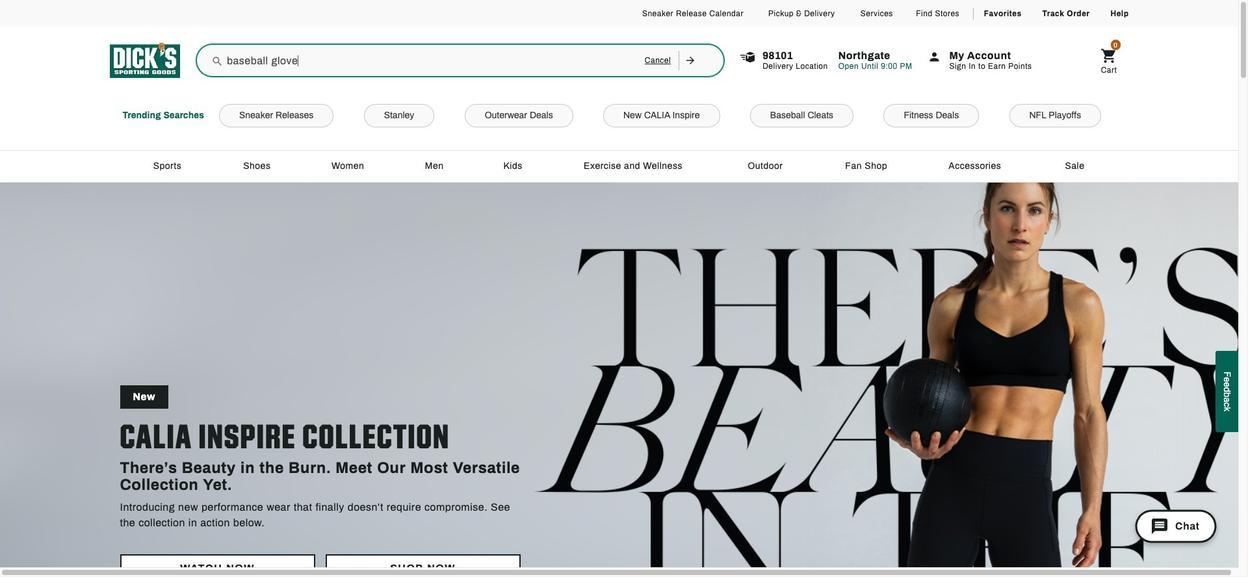 Task type: locate. For each thing, give the bounding box(es) containing it.
navigate to homepage image
[[110, 43, 180, 78]]

navigate to search results image
[[685, 55, 697, 66]]

banner
[[0, 0, 1239, 183]]

there's beauty in the burn. inspire collection by calia. image
[[0, 183, 1244, 578]]

item in cart element
[[1095, 65, 1124, 74]]



Task type: describe. For each thing, give the bounding box(es) containing it.
Search search field
[[222, 45, 645, 76]]



Task type: vqa. For each thing, say whether or not it's contained in the screenshot.
Navigate To Search Results Icon
yes



